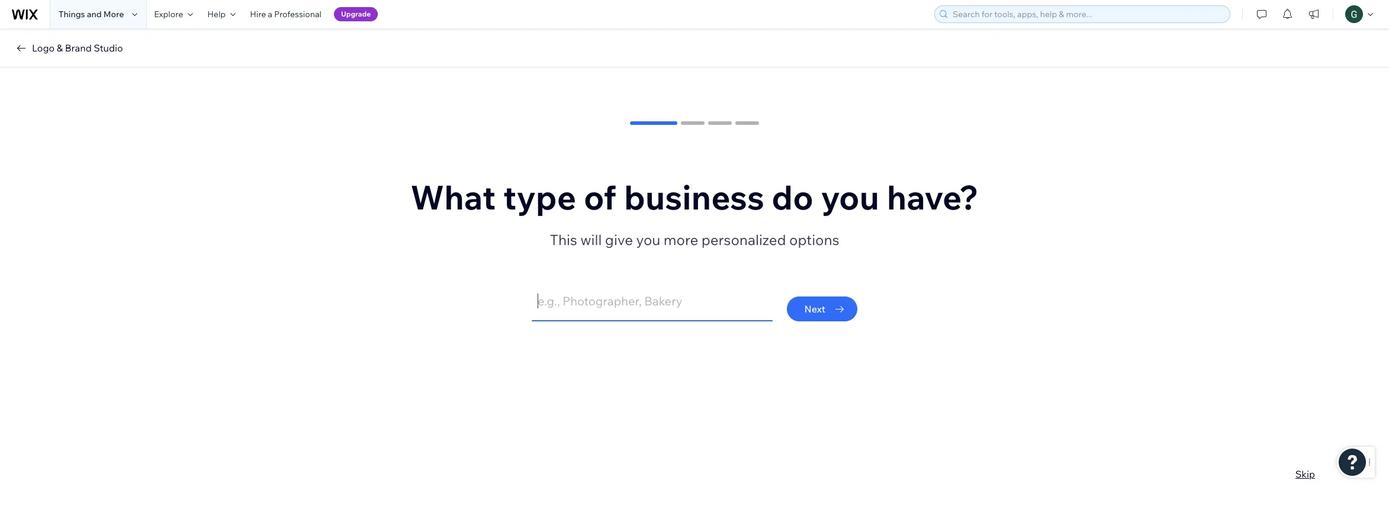 Task type: describe. For each thing, give the bounding box(es) containing it.
professional
[[274, 9, 322, 20]]

give
[[605, 231, 633, 249]]

upgrade
[[341, 9, 371, 18]]

things and more
[[59, 9, 124, 20]]

a
[[268, 9, 272, 20]]

hire
[[250, 9, 266, 20]]

do
[[772, 177, 814, 218]]

what type of business do you have?
[[411, 177, 979, 218]]

&
[[57, 42, 63, 54]]

what
[[411, 177, 496, 218]]

help button
[[200, 0, 243, 28]]

brand
[[65, 42, 92, 54]]

business
[[624, 177, 765, 218]]

e.g., Photographer, Bakery text field
[[538, 286, 767, 316]]

will
[[581, 231, 602, 249]]

more
[[664, 231, 699, 249]]

hire a professional link
[[243, 0, 329, 28]]

studio
[[94, 42, 123, 54]]

Search for tools, apps, help & more... field
[[949, 6, 1227, 23]]

this
[[550, 231, 577, 249]]



Task type: vqa. For each thing, say whether or not it's contained in the screenshot.
Business Phone Number
no



Task type: locate. For each thing, give the bounding box(es) containing it.
help
[[207, 9, 226, 20]]

of
[[584, 177, 617, 218]]

next button
[[787, 297, 858, 322]]

explore
[[154, 9, 183, 20]]

you
[[821, 177, 880, 218], [636, 231, 661, 249]]

0 vertical spatial you
[[821, 177, 880, 218]]

and
[[87, 9, 102, 20]]

personalized
[[702, 231, 786, 249]]

0 horizontal spatial you
[[636, 231, 661, 249]]

have?
[[887, 177, 979, 218]]

you up options in the top of the page
[[821, 177, 880, 218]]

logo
[[32, 42, 55, 54]]

logo & brand studio button
[[14, 41, 123, 55]]

type
[[503, 177, 576, 218]]

hire a professional
[[250, 9, 322, 20]]

1 horizontal spatial you
[[821, 177, 880, 218]]

this will give you more personalized options
[[550, 231, 840, 249]]

things
[[59, 9, 85, 20]]

options
[[790, 231, 840, 249]]

you right give
[[636, 231, 661, 249]]

skip
[[1296, 469, 1316, 480]]

1 vertical spatial you
[[636, 231, 661, 249]]

next
[[805, 303, 826, 315]]

more
[[104, 9, 124, 20]]

upgrade button
[[334, 7, 378, 21]]

logo & brand studio
[[32, 42, 123, 54]]

skip button
[[1296, 467, 1316, 482]]



